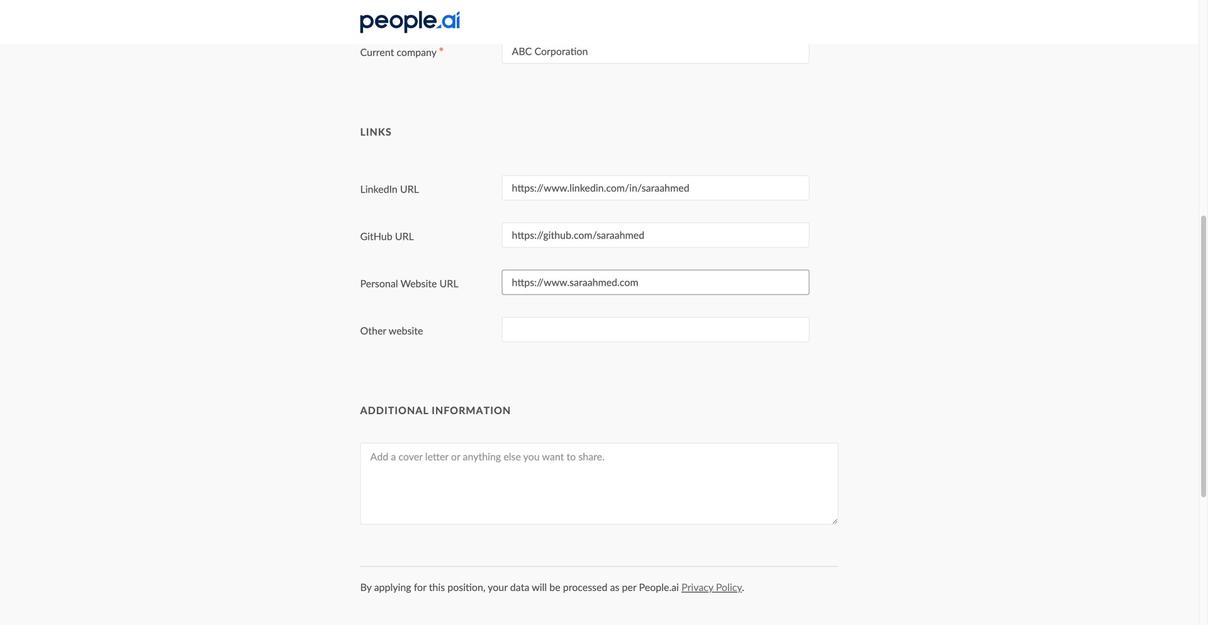 Task type: vqa. For each thing, say whether or not it's contained in the screenshot.
Add a cover letter or anything else you want to share. text box
yes



Task type: locate. For each thing, give the bounding box(es) containing it.
None text field
[[502, 38, 810, 64], [502, 317, 810, 342], [502, 38, 810, 64], [502, 317, 810, 342]]

people.ai logo image
[[360, 11, 460, 33]]

None text field
[[502, 0, 810, 21], [502, 175, 810, 200], [502, 223, 810, 248], [502, 270, 810, 295], [502, 0, 810, 21], [502, 175, 810, 200], [502, 223, 810, 248], [502, 270, 810, 295]]

Add a cover letter or anything else you want to share. text field
[[360, 443, 839, 525]]



